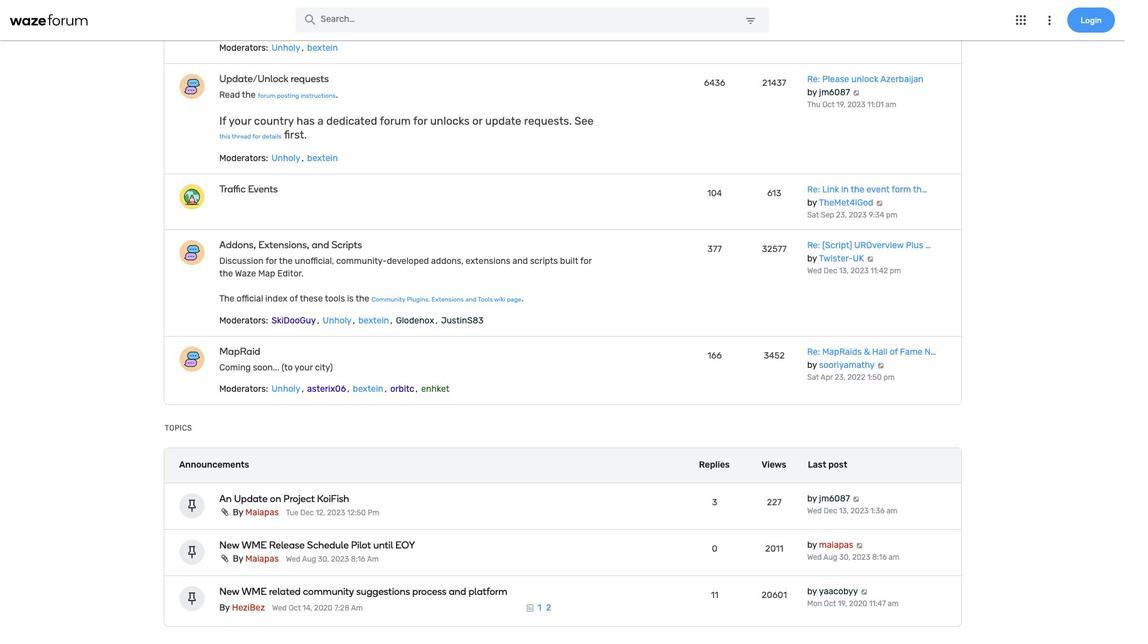 Task type: vqa. For each thing, say whether or not it's contained in the screenshot.
TheMet4lGod PM
yes



Task type: locate. For each thing, give the bounding box(es) containing it.
13,
[[839, 267, 849, 275], [839, 507, 849, 516]]

go to last post image
[[852, 496, 861, 503], [860, 589, 869, 596]]

community
[[372, 296, 405, 304]]

schedule
[[307, 540, 349, 552]]

1 horizontal spatial view the latest post image
[[877, 363, 885, 369]]

2 vertical spatial maiapas link
[[245, 554, 279, 565]]

0
[[712, 544, 718, 555]]

maiapas left go to last post image at the bottom
[[819, 540, 854, 551]]

0 vertical spatial 19,
[[837, 101, 846, 109]]

extensions,
[[258, 239, 309, 251]]

new for new wme release schedule pilot until eoy
[[219, 540, 240, 552]]

1 horizontal spatial in
[[841, 184, 849, 195]]

re: left mapraids
[[807, 347, 820, 358]]

wed up by yaacobyy on the right bottom
[[807, 554, 822, 562]]

unholy down editor
[[272, 43, 300, 54]]

1 vertical spatial new
[[219, 586, 240, 598]]

moderators: unholy , bextein down details
[[219, 153, 338, 164]]

wed aug 30, 2023 8:16 am down 'schedule'
[[286, 556, 379, 564]]

0 vertical spatial view the latest post image
[[852, 90, 861, 96]]

first.
[[284, 129, 307, 141]]

scripts
[[530, 256, 558, 267]]

0 vertical spatial thread
[[517, 9, 544, 20]]

1 found from the left
[[295, 9, 319, 20]]

moderators: unholy , asterix06 , bextein , orbitc , enhket
[[219, 384, 450, 395]]

forum down you've
[[288, 22, 313, 32]]

sooriyamathy link
[[819, 360, 875, 371]]

re: for mapraid
[[807, 347, 820, 358]]

maiapas down update
[[245, 508, 279, 518]]

, up requests
[[302, 43, 304, 54]]

moderators: down 'this thread for details' link
[[219, 153, 268, 164]]

if left you
[[219, 9, 225, 20]]

map inside if you think you've found a bug, use the appropriate wme version release thread found in the waze map editor forum (parent of this forum).
[[243, 22, 260, 32]]

project
[[284, 493, 315, 505]]

tools
[[478, 296, 493, 304]]

release
[[486, 9, 515, 20]]

of right hall
[[890, 347, 898, 358]]

re: left the please
[[807, 74, 820, 85]]

your right (to
[[295, 363, 313, 373]]

addons,
[[431, 256, 464, 267]]

1 horizontal spatial of
[[347, 22, 355, 32]]

1 vertical spatial wme
[[242, 540, 267, 552]]

view the latest post image up thu oct 19, 2023 11:01 am
[[852, 90, 861, 96]]

1 vertical spatial if
[[219, 115, 226, 128]]

. up dedicated
[[336, 90, 338, 101]]

2020 left '11:47'
[[849, 600, 868, 609]]

read the forum posting instructions .
[[219, 90, 338, 101]]

oct left 14,
[[289, 604, 301, 613]]

plus
[[906, 240, 924, 251]]

dec for maiapas
[[300, 509, 314, 518]]

0 horizontal spatial found
[[295, 9, 319, 20]]

paperclip image
[[219, 508, 231, 517], [219, 555, 231, 564]]

1 vertical spatial 19,
[[838, 600, 847, 609]]

go to last post image
[[856, 543, 864, 549]]

wed down by jm6087
[[807, 507, 822, 516]]

pm right 9:34
[[886, 211, 898, 219]]

replies
[[699, 460, 730, 471]]

forum down update/unlock requests 'link'
[[380, 115, 411, 128]]

maiapas for new wme release schedule pilot until eoy
[[245, 554, 279, 565]]

0 vertical spatial .
[[336, 90, 338, 101]]

pm
[[886, 211, 898, 219], [890, 267, 901, 275], [884, 373, 895, 382], [368, 509, 379, 518]]

pm right 11:42
[[890, 267, 901, 275]]

1 vertical spatial jm6087 link
[[819, 494, 850, 504]]

1 vertical spatial maiapas link
[[819, 540, 854, 551]]

a
[[321, 9, 326, 20], [318, 115, 324, 128]]

1 vertical spatial 13,
[[839, 507, 849, 516]]

last
[[808, 460, 827, 471]]

re: inside re: please unlock azerbaijan by jm6087
[[807, 74, 820, 85]]

this thread for details link
[[219, 131, 282, 144]]

2020 right 14,
[[314, 604, 333, 613]]

wed down related
[[272, 604, 287, 613]]

if inside if you think you've found a bug, use the appropriate wme version release thread found in the waze map editor forum (parent of this forum).
[[219, 9, 225, 20]]

found up (parent
[[295, 9, 319, 20]]

23, right apr
[[835, 373, 846, 382]]

1 vertical spatial view the latest post image
[[867, 256, 875, 262]]

bextein link
[[306, 43, 339, 54], [306, 153, 339, 164], [357, 316, 390, 326], [352, 384, 385, 395]]

if inside if your country has a dedicated forum for unlocks or update requests. see this thread for details first.
[[219, 115, 226, 128]]

0 vertical spatial a
[[321, 9, 326, 20]]

1:50
[[867, 373, 882, 382]]

2020 for 14,
[[314, 604, 333, 613]]

unholy down (to
[[272, 384, 300, 395]]

moderators: unholy , bextein
[[219, 43, 338, 54], [219, 153, 338, 164]]

pm for twister-uk
[[890, 267, 901, 275]]

koifish
[[317, 493, 349, 505]]

maiapas link
[[245, 508, 279, 518], [819, 540, 854, 551], [245, 554, 279, 565]]

waze
[[219, 22, 240, 32], [235, 268, 256, 279]]

developed
[[387, 256, 429, 267]]

by jm6087
[[807, 494, 850, 504]]

14,
[[303, 604, 312, 613]]

1 horizontal spatial 30,
[[840, 554, 851, 562]]

2023
[[848, 101, 866, 109], [849, 211, 867, 219], [851, 267, 869, 275], [851, 507, 869, 516], [327, 509, 345, 518], [852, 554, 871, 562], [331, 556, 349, 564]]

your up 'this thread for details' link
[[229, 115, 251, 128]]

0 vertical spatial new
[[219, 540, 240, 552]]

jm6087 link
[[819, 87, 850, 98], [819, 494, 850, 504]]

of down the use
[[347, 22, 355, 32]]

0 horizontal spatial 8:16
[[351, 556, 366, 564]]

2 moderators: unholy , bextein from the top
[[219, 153, 338, 164]]

justins83 link
[[440, 316, 485, 326]]

uk
[[853, 253, 864, 264]]

oct down by yaacobyy on the right bottom
[[824, 600, 836, 609]]

0 vertical spatial this
[[357, 22, 372, 32]]

. right wiki
[[522, 294, 524, 304]]

unholy link down first.
[[270, 153, 302, 164]]

maiapas link down release in the bottom of the page
[[245, 554, 279, 565]]

last post
[[808, 460, 848, 471]]

1 vertical spatial go to last post image
[[860, 589, 869, 596]]

for left details
[[252, 133, 261, 141]]

0 vertical spatial 23,
[[836, 211, 847, 219]]

0 vertical spatial maiapas
[[245, 508, 279, 518]]

re: inside 're: [script] uroverview plus … by twister-uk'
[[807, 240, 820, 251]]

1 moderators: unholy , bextein from the top
[[219, 43, 338, 54]]

found right release
[[546, 9, 570, 20]]

by maiapas down release in the bottom of the page
[[233, 554, 279, 565]]

go to last post image up mon oct 19, 2020 11:47 am
[[860, 589, 869, 596]]

1 vertical spatial maiapas
[[819, 540, 854, 551]]

the inside re: link in the event form th… by themet4lgod
[[851, 184, 865, 195]]

0 vertical spatial paperclip image
[[219, 508, 231, 517]]

1 horizontal spatial found
[[546, 9, 570, 20]]

4 re: from the top
[[807, 347, 820, 358]]

mon oct 19, 2020 11:47 am
[[807, 600, 899, 609]]

of right index
[[290, 294, 298, 304]]

1 vertical spatial forum
[[258, 93, 276, 100]]

1 horizontal spatial forum
[[288, 22, 313, 32]]

moderators: down official
[[219, 316, 268, 326]]

19, down yaacobyy link at right
[[838, 600, 847, 609]]

oct right thu
[[823, 101, 835, 109]]

am up mon oct 19, 2020 11:47 am
[[889, 554, 900, 562]]

maiapas
[[245, 508, 279, 518], [819, 540, 854, 551], [245, 554, 279, 565]]

6436
[[704, 78, 726, 89]]

think
[[244, 9, 265, 20]]

0 vertical spatial in
[[573, 9, 580, 20]]

1 horizontal spatial wed aug 30, 2023 8:16 am
[[807, 554, 900, 562]]

0 vertical spatial view the latest post image
[[876, 200, 884, 206]]

1 vertical spatial view the latest post image
[[877, 363, 885, 369]]

1 vertical spatial in
[[841, 184, 849, 195]]

2 horizontal spatial forum
[[380, 115, 411, 128]]

2 vertical spatial wme
[[242, 586, 267, 598]]

sooriyamathy
[[819, 360, 875, 371]]

1 vertical spatial 23,
[[835, 373, 846, 382]]

0 vertical spatial 13,
[[839, 267, 849, 275]]

1 vertical spatial thread
[[232, 133, 251, 141]]

mon
[[807, 600, 822, 609]]

0 vertical spatial jm6087 link
[[819, 87, 850, 98]]

377
[[708, 244, 722, 255]]

0 vertical spatial your
[[229, 115, 251, 128]]

1 vertical spatial waze
[[235, 268, 256, 279]]

1 horizontal spatial thread
[[517, 9, 544, 20]]

2 link
[[546, 603, 551, 614]]

moderators: unholy , bextein down editor
[[219, 43, 338, 54]]

1 jm6087 link from the top
[[819, 87, 850, 98]]

jm6087 inside re: please unlock azerbaijan by jm6087
[[819, 87, 850, 98]]

jm6087 up wed dec 13, 2023 1:36 am
[[819, 494, 850, 504]]

1 vertical spatial moderators: unholy , bextein
[[219, 153, 338, 164]]

1 2
[[538, 603, 551, 614]]

dec
[[824, 267, 837, 275], [824, 507, 837, 516], [300, 509, 314, 518]]

wed
[[807, 267, 822, 275], [807, 507, 822, 516], [807, 554, 822, 562], [286, 556, 301, 564], [272, 604, 287, 613]]

of inside re: mapraids & hall of fame n… by sooriyamathy
[[890, 347, 898, 358]]

2 sat from the top
[[807, 373, 819, 382]]

0 horizontal spatial .
[[336, 90, 338, 101]]

0 horizontal spatial view the latest post image
[[867, 256, 875, 262]]

2023 down 'schedule'
[[331, 556, 349, 564]]

13, down the "twister-uk" link
[[839, 267, 849, 275]]

3 re: from the top
[[807, 240, 820, 251]]

1 vertical spatial a
[[318, 115, 324, 128]]

your
[[229, 115, 251, 128], [295, 363, 313, 373]]

forum inside 'read the forum posting instructions .'
[[258, 93, 276, 100]]

re: [script] uroverview plus … by twister-uk
[[807, 240, 931, 264]]

1 paperclip image from the top
[[219, 508, 231, 517]]

0 horizontal spatial aug
[[302, 556, 316, 564]]

1 jm6087 from the top
[[819, 87, 850, 98]]

0 vertical spatial jm6087
[[819, 87, 850, 98]]

by maiapas
[[233, 508, 279, 518], [807, 540, 854, 551], [233, 554, 279, 565]]

maiapas link for an update on project koifish
[[245, 508, 279, 518]]

maiapas for an update on project koifish
[[245, 508, 279, 518]]

am
[[886, 101, 897, 109], [887, 507, 898, 516], [889, 554, 900, 562], [367, 556, 379, 564], [888, 600, 899, 609], [351, 604, 363, 613]]

1 vertical spatial .
[[522, 294, 524, 304]]

0 vertical spatial if
[[219, 9, 225, 20]]

30, up yaacobyy
[[840, 554, 851, 562]]

of inside if you think you've found a bug, use the appropriate wme version release thread found in the waze map editor forum (parent of this forum).
[[347, 22, 355, 32]]

2023 down go to last post image at the bottom
[[852, 554, 871, 562]]

re: inside re: link in the event form th… by themet4lgod
[[807, 184, 820, 195]]

0 vertical spatial by maiapas
[[233, 508, 279, 518]]

1 horizontal spatial your
[[295, 363, 313, 373]]

if down the read
[[219, 115, 226, 128]]

and
[[312, 239, 329, 251], [513, 256, 528, 267], [465, 296, 477, 304], [449, 586, 466, 598]]

2 paperclip image from the top
[[219, 555, 231, 564]]

re: left [script]
[[807, 240, 820, 251]]

sat left sep
[[807, 211, 819, 219]]

0 vertical spatial moderators: unholy , bextein
[[219, 43, 338, 54]]

30,
[[840, 554, 851, 562], [318, 556, 329, 564]]

1 horizontal spatial .
[[522, 294, 524, 304]]

2 13, from the top
[[839, 507, 849, 516]]

0 vertical spatial of
[[347, 22, 355, 32]]

0 vertical spatial maiapas link
[[245, 508, 279, 518]]

1 horizontal spatial view the latest post image
[[876, 200, 884, 206]]

re: inside re: mapraids & hall of fame n… by sooriyamathy
[[807, 347, 820, 358]]

0 vertical spatial waze
[[219, 22, 240, 32]]

0 vertical spatial wme
[[432, 9, 452, 20]]

2 re: from the top
[[807, 184, 820, 195]]

by up thu
[[807, 87, 817, 98]]

sat left apr
[[807, 373, 819, 382]]

0 horizontal spatial this
[[219, 133, 230, 141]]

waze inside if you think you've found a bug, use the appropriate wme version release thread found in the waze map editor forum (parent of this forum).
[[219, 22, 240, 32]]

1 vertical spatial sat
[[807, 373, 819, 382]]

by
[[807, 87, 817, 98], [807, 198, 817, 208], [807, 253, 817, 264], [807, 360, 817, 371], [807, 494, 817, 504], [233, 508, 243, 518], [807, 540, 817, 551], [233, 554, 243, 565], [807, 587, 817, 598], [219, 603, 230, 614]]

view the latest post image right uk
[[867, 256, 875, 262]]

0 horizontal spatial thread
[[232, 133, 251, 141]]

new for new wme related community suggestions process and platform
[[219, 586, 240, 598]]

by inside 're: [script] uroverview plus … by twister-uk'
[[807, 253, 817, 264]]

discussion
[[219, 256, 264, 267]]

forum posting instructions link
[[258, 90, 336, 103]]

2 horizontal spatial of
[[890, 347, 898, 358]]

1 vertical spatial of
[[290, 294, 298, 304]]

dec left 12,
[[300, 509, 314, 518]]

new
[[219, 540, 240, 552], [219, 586, 240, 598]]

view the latest post image for themet4lgod
[[876, 200, 884, 206]]

skidooguy link
[[270, 316, 317, 326]]

and inside discussion for the unofficial, community-developed addons, extensions and scripts built for the waze map editor.
[[513, 256, 528, 267]]

2 vertical spatial forum
[[380, 115, 411, 128]]

1 13, from the top
[[839, 267, 849, 275]]

aug up by yaacobyy on the right bottom
[[824, 554, 838, 562]]

unholy
[[272, 43, 300, 54], [272, 153, 300, 164], [323, 316, 352, 326], [272, 384, 300, 395]]

1 new from the top
[[219, 540, 240, 552]]

and left "tools"
[[465, 296, 477, 304]]

8:16 down pilot at the bottom left of the page
[[351, 556, 366, 564]]

2 vertical spatial of
[[890, 347, 898, 358]]

jm6087 link down the please
[[819, 87, 850, 98]]

sat
[[807, 211, 819, 219], [807, 373, 819, 382]]

view the latest post image
[[852, 90, 861, 96], [877, 363, 885, 369]]

wme left release in the bottom of the page
[[242, 540, 267, 552]]

0 horizontal spatial 2020
[[314, 604, 333, 613]]

glodenox link
[[395, 316, 436, 326]]

view the latest post image for twister-uk
[[867, 256, 875, 262]]

8:16 down 1:36 on the bottom of page
[[872, 554, 887, 562]]

30, down 'schedule'
[[318, 556, 329, 564]]

1 sat from the top
[[807, 211, 819, 219]]

1 vertical spatial this
[[219, 133, 230, 141]]

unofficial,
[[295, 256, 334, 267]]

2 found from the left
[[546, 9, 570, 20]]

unholy down tools on the top
[[323, 316, 352, 326]]

by inside re: mapraids & hall of fame n… by sooriyamathy
[[807, 360, 817, 371]]

1 horizontal spatial 2020
[[849, 600, 868, 609]]

platform
[[469, 586, 507, 598]]

view the latest post image
[[876, 200, 884, 206], [867, 256, 875, 262]]

enhket
[[421, 384, 450, 395]]

see
[[575, 115, 594, 128]]

dec for jm6087
[[824, 507, 837, 516]]

1 vertical spatial map
[[258, 268, 275, 279]]

for down "extensions,"
[[266, 256, 277, 267]]

aug down the new wme release schedule pilot until eoy
[[302, 556, 316, 564]]

tue
[[286, 509, 299, 518]]

0 horizontal spatial forum
[[258, 93, 276, 100]]

wed aug 30, 2023 8:16 am down go to last post image at the bottom
[[807, 554, 900, 562]]

moderators: unholy , bextein for the unholy link below editor
[[219, 43, 338, 54]]

view the latest post image down hall
[[877, 363, 885, 369]]

, right orbitc in the bottom of the page
[[416, 384, 418, 395]]

moderators: down coming
[[219, 384, 268, 395]]

no unread posts image
[[179, 184, 204, 209]]

link
[[822, 184, 839, 195]]

bextein link down (parent
[[306, 43, 339, 54]]

update/unlock
[[219, 73, 288, 85]]

2 vertical spatial maiapas
[[245, 554, 279, 565]]

wme up hezibez
[[242, 586, 267, 598]]

map down think
[[243, 22, 260, 32]]

in inside if you think you've found a bug, use the appropriate wme version release thread found in the waze map editor forum (parent of this forum).
[[573, 9, 580, 20]]

announcements
[[179, 460, 249, 471]]

uroverview
[[854, 240, 904, 251]]

moderators: unholy , bextein for the unholy link under first.
[[219, 153, 338, 164]]

0 vertical spatial sat
[[807, 211, 819, 219]]

1 horizontal spatial this
[[357, 22, 372, 32]]

13, for 11:42
[[839, 267, 849, 275]]

dec down by jm6087
[[824, 507, 837, 516]]

0 horizontal spatial view the latest post image
[[852, 90, 861, 96]]

1 vertical spatial paperclip image
[[219, 555, 231, 564]]

maiapas link down update
[[245, 508, 279, 518]]

wme left version
[[432, 9, 452, 20]]

20601
[[762, 591, 787, 601]]

0 vertical spatial forum
[[288, 22, 313, 32]]

(to
[[282, 363, 293, 373]]

1 if from the top
[[219, 9, 225, 20]]

2 new from the top
[[219, 586, 240, 598]]

details
[[262, 133, 282, 141]]

, right glodenox
[[436, 316, 438, 326]]

view the latest post image for mapraid
[[877, 363, 885, 369]]

2023 down uk
[[851, 267, 869, 275]]

by yaacobyy
[[807, 587, 858, 598]]

1 vertical spatial your
[[295, 363, 313, 373]]

2 if from the top
[[219, 115, 226, 128]]

jm6087 down the please
[[819, 87, 850, 98]]

view the latest post image for update/unlock requests
[[852, 90, 861, 96]]

traffic events
[[219, 183, 278, 195]]

unholy down first.
[[272, 153, 300, 164]]

if for your
[[219, 115, 226, 128]]

plugins,
[[407, 296, 430, 304]]

for right "built"
[[580, 256, 592, 267]]

…
[[926, 240, 931, 251]]

0 horizontal spatial your
[[229, 115, 251, 128]]

1 re: from the top
[[807, 74, 820, 85]]

oct
[[823, 101, 835, 109], [824, 600, 836, 609], [289, 604, 301, 613]]

the
[[367, 9, 381, 20], [582, 9, 596, 20], [242, 90, 256, 101], [851, 184, 865, 195], [279, 256, 293, 267], [219, 268, 233, 279], [356, 294, 369, 304]]

form
[[892, 184, 911, 195]]

0 vertical spatial map
[[243, 22, 260, 32]]

0 vertical spatial go to last post image
[[852, 496, 861, 503]]

wme for new wme related community suggestions process and platform
[[242, 586, 267, 598]]

forum down the update/unlock requests
[[258, 93, 276, 100]]

moderators:
[[219, 43, 268, 54], [219, 153, 268, 164], [219, 316, 268, 326], [219, 384, 268, 395]]

soon...
[[253, 363, 279, 373]]

by maiapas for an update on project koifish
[[233, 508, 279, 518]]

re: please unlock azerbaijan link
[[807, 74, 924, 85]]

0 horizontal spatial in
[[573, 9, 580, 20]]

community
[[303, 586, 354, 598]]

2 vertical spatial by maiapas
[[233, 554, 279, 565]]

1 vertical spatial jm6087
[[819, 494, 850, 504]]

maiapas link for new wme release schedule pilot until eoy
[[245, 554, 279, 565]]

maiapas down release in the bottom of the page
[[245, 554, 279, 565]]

2022
[[848, 373, 866, 382]]

until
[[373, 540, 393, 552]]



Task type: describe. For each thing, give the bounding box(es) containing it.
requests.
[[524, 115, 572, 128]]

by down last
[[807, 494, 817, 504]]

an
[[219, 493, 232, 505]]

2 jm6087 link from the top
[[819, 494, 850, 504]]

wed dec 13, 2023 11:42 pm
[[807, 267, 901, 275]]

re: please unlock azerbaijan by jm6087
[[807, 74, 924, 98]]

justins83
[[441, 316, 484, 326]]

event
[[867, 184, 890, 195]]

2011
[[765, 544, 784, 555]]

23, for themet4lgod
[[836, 211, 847, 219]]

, down first.
[[302, 153, 304, 164]]

, left orbitc in the bottom of the page
[[385, 384, 387, 395]]

1 horizontal spatial aug
[[824, 554, 838, 562]]

bextein down (parent
[[307, 43, 338, 54]]

eoy
[[395, 540, 415, 552]]

&
[[864, 347, 870, 358]]

3452
[[764, 351, 785, 361]]

for left unlocks
[[413, 115, 428, 128]]

new wme release schedule pilot until eoy link
[[219, 540, 597, 552]]

9:34
[[869, 211, 885, 219]]

2020 for 19,
[[849, 600, 868, 609]]

read
[[219, 90, 240, 101]]

if your country has a dedicated forum for unlocks or update requests. see this thread for details first.
[[219, 115, 594, 141]]

update/unlock requests
[[219, 73, 329, 85]]

by up by hezibez
[[233, 554, 243, 565]]

bextein down the official index of these tools is the community plugins, extensions and tools wiki page . at top
[[359, 316, 389, 326]]

use
[[350, 9, 365, 20]]

bug,
[[328, 9, 348, 20]]

pilot
[[351, 540, 371, 552]]

if you think you've found a bug, use the appropriate wme version release thread found in the waze map editor forum (parent of this forum).
[[219, 9, 596, 32]]

wed down release in the bottom of the page
[[286, 556, 301, 564]]

moderators: skidooguy , unholy , bextein , glodenox , justins83
[[219, 316, 484, 326]]

appropriate
[[383, 9, 430, 20]]

1 moderators: from the top
[[219, 43, 268, 54]]

unlocks
[[430, 115, 470, 128]]

yaacobyy link
[[819, 587, 858, 598]]

coming
[[219, 363, 251, 373]]

unholy link down editor
[[270, 43, 302, 54]]

am right 7:28
[[351, 604, 363, 613]]

2023 left 11:01
[[848, 101, 866, 109]]

instructions
[[301, 93, 336, 100]]

and right the process
[[449, 586, 466, 598]]

a inside if you think you've found a bug, use the appropriate wme version release thread found in the waze map editor forum (parent of this forum).
[[321, 9, 326, 20]]

1 vertical spatial by maiapas
[[807, 540, 854, 551]]

13, for 1:36
[[839, 507, 849, 516]]

dedicated
[[326, 115, 377, 128]]

in inside re: link in the event form th… by themet4lgod
[[841, 184, 849, 195]]

asterix06
[[307, 384, 346, 395]]

by maiapas for new wme release schedule pilot until eoy
[[233, 554, 279, 565]]

version
[[454, 9, 484, 20]]

[script]
[[822, 240, 852, 251]]

am right 11:01
[[886, 101, 897, 109]]

events
[[248, 183, 278, 195]]

wed down twister-
[[807, 267, 822, 275]]

2 jm6087 from the top
[[819, 494, 850, 504]]

views
[[762, 460, 787, 471]]

community-
[[336, 256, 387, 267]]

3
[[712, 498, 718, 508]]

wme for new wme release schedule pilot until eoy
[[242, 540, 267, 552]]

your inside mapraid coming soon... (to your city)
[[295, 363, 313, 373]]

oct for mon
[[824, 600, 836, 609]]

forum).
[[374, 22, 404, 32]]

0 horizontal spatial wed aug 30, 2023 8:16 am
[[286, 556, 379, 564]]

12,
[[316, 509, 325, 518]]

pm for themet4lgod
[[886, 211, 898, 219]]

sat sep 23, 2023 9:34 pm
[[807, 211, 898, 219]]

this inside if you think you've found a bug, use the appropriate wme version release thread found in the waze map editor forum (parent of this forum).
[[357, 22, 372, 32]]

you've
[[266, 9, 293, 20]]

update
[[234, 493, 268, 505]]

by right 2011
[[807, 540, 817, 551]]

process
[[412, 586, 447, 598]]

re: for update/unlock requests
[[807, 74, 820, 85]]

re: for addons, extensions, and scripts
[[807, 240, 820, 251]]

editor.
[[277, 268, 304, 279]]

am right '11:47'
[[888, 600, 899, 609]]

by down update
[[233, 508, 243, 518]]

and up unofficial,
[[312, 239, 329, 251]]

0 horizontal spatial 30,
[[318, 556, 329, 564]]

thu oct 19, 2023 11:01 am
[[807, 101, 897, 109]]

yaacobyy
[[819, 587, 858, 598]]

re: mapraids & hall of fame n… link
[[807, 347, 936, 358]]

pm right the 12:50 on the left of the page
[[368, 509, 379, 518]]

by left the hezibez link
[[219, 603, 230, 614]]

bextein link left orbitc in the bottom of the page
[[352, 384, 385, 395]]

bextein link down the official index of these tools is the community plugins, extensions and tools wiki page . at top
[[357, 316, 390, 326]]

built
[[560, 256, 578, 267]]

a inside if your country has a dedicated forum for unlocks or update requests. see this thread for details first.
[[318, 115, 324, 128]]

hall
[[872, 347, 888, 358]]

your inside if your country has a dedicated forum for unlocks or update requests. see this thread for details first.
[[229, 115, 251, 128]]

oct for thu
[[823, 101, 835, 109]]

these
[[300, 294, 323, 304]]

update/unlock requests link
[[219, 73, 582, 85]]

wme inside if you think you've found a bug, use the appropriate wme version release thread found in the waze map editor forum (parent of this forum).
[[432, 9, 452, 20]]

am right 1:36 on the bottom of page
[[887, 507, 898, 516]]

waze inside discussion for the unofficial, community-developed addons, extensions and scripts built for the waze map editor.
[[235, 268, 256, 279]]

new wme related community suggestions process and platform
[[219, 586, 507, 598]]

11
[[711, 591, 719, 601]]

4 moderators: from the top
[[219, 384, 268, 395]]

unholy link down (to
[[270, 384, 302, 395]]

by inside re: please unlock azerbaijan by jm6087
[[807, 87, 817, 98]]

, down these at the top left
[[317, 316, 319, 326]]

index
[[265, 294, 288, 304]]

forum inside if your country has a dedicated forum for unlocks or update requests. see this thread for details first.
[[380, 115, 411, 128]]

1 link
[[538, 603, 542, 614]]

discussion for the unofficial, community-developed addons, extensions and scripts built for the waze map editor.
[[219, 256, 592, 279]]

is
[[347, 294, 354, 304]]

bextein link down first.
[[306, 153, 339, 164]]

32577
[[762, 244, 787, 255]]

, left asterix06
[[302, 384, 304, 395]]

extensions
[[432, 296, 464, 304]]

3 moderators: from the top
[[219, 316, 268, 326]]

doc image
[[526, 605, 535, 613]]

page
[[507, 296, 522, 304]]

forum inside if you think you've found a bug, use the appropriate wme version release thread found in the waze map editor forum (parent of this forum).
[[288, 22, 313, 32]]

on
[[270, 493, 281, 505]]

paperclip image for new wme release schedule pilot until eoy
[[219, 555, 231, 564]]

1 horizontal spatial 8:16
[[872, 554, 887, 562]]

mapraid coming soon... (to your city)
[[219, 346, 333, 373]]

0 horizontal spatial of
[[290, 294, 298, 304]]

re: link in the event form th… by themet4lgod
[[807, 184, 927, 208]]

has
[[297, 115, 315, 128]]

12:50
[[347, 509, 366, 518]]

wed oct 14, 2020 7:28 am
[[272, 604, 363, 613]]

2023 left 1:36 on the bottom of page
[[851, 507, 869, 516]]

11:42
[[871, 267, 888, 275]]

bextein down has on the top left of the page
[[307, 153, 338, 164]]

th…
[[913, 184, 927, 195]]

go to last post image for an update on project koifish
[[852, 496, 861, 503]]

wed dec 13, 2023 1:36 am
[[807, 507, 898, 516]]

suggestions
[[356, 586, 410, 598]]

oct for wed
[[289, 604, 301, 613]]

an update on project koifish link
[[219, 493, 597, 505]]

orbitc link
[[389, 384, 416, 395]]

map inside discussion for the unofficial, community-developed addons, extensions and scripts built for the waze map editor.
[[258, 268, 275, 279]]

related
[[269, 586, 301, 598]]

19, for 2023
[[837, 101, 846, 109]]

thread inside if your country has a dedicated forum for unlocks or update requests. see this thread for details first.
[[232, 133, 251, 141]]

requests
[[291, 73, 329, 85]]

thread inside if you think you've found a bug, use the appropriate wme version release thread found in the waze map editor forum (parent of this forum).
[[517, 9, 544, 20]]

2 moderators: from the top
[[219, 153, 268, 164]]

the
[[219, 294, 235, 304]]

1
[[538, 603, 542, 614]]

, down 'community'
[[390, 316, 393, 326]]

addons, extensions, and scripts
[[219, 239, 362, 251]]

unholy link down tools on the top
[[322, 316, 353, 326]]

the official index of these tools is the community plugins, extensions and tools wiki page .
[[219, 294, 524, 304]]

apr
[[821, 373, 833, 382]]

sat for re: mapraids & hall of fame n… by sooriyamathy
[[807, 373, 819, 382]]

, right asterix06
[[347, 384, 350, 395]]

by inside re: link in the event form th… by themet4lgod
[[807, 198, 817, 208]]

by up mon
[[807, 587, 817, 598]]

mapraids
[[822, 347, 862, 358]]

2023 down 'koifish' on the left of the page
[[327, 509, 345, 518]]

addons,
[[219, 239, 256, 251]]

this inside if your country has a dedicated forum for unlocks or update requests. see this thread for details first.
[[219, 133, 230, 141]]

dec down twister-
[[824, 267, 837, 275]]

am down the until
[[367, 556, 379, 564]]

please
[[822, 74, 849, 85]]

paperclip image for an update on project koifish
[[219, 508, 231, 517]]

sat for re: link in the event form th… by themet4lgod
[[807, 211, 819, 219]]

pm for sooriyamathy
[[884, 373, 895, 382]]

topics
[[165, 424, 192, 433]]

and inside the official index of these tools is the community plugins, extensions and tools wiki page .
[[465, 296, 477, 304]]

if for you
[[219, 9, 225, 20]]

bextein left orbitc in the bottom of the page
[[353, 384, 384, 395]]

go to last post image for new wme related community suggestions process and platform
[[860, 589, 869, 596]]

104
[[707, 188, 722, 199]]

2023 down themet4lgod link
[[849, 211, 867, 219]]

enhket link
[[420, 384, 451, 395]]

release
[[269, 540, 305, 552]]

, down is
[[353, 316, 355, 326]]

23, for sooriyamathy
[[835, 373, 846, 382]]

19, for 2020
[[838, 600, 847, 609]]



